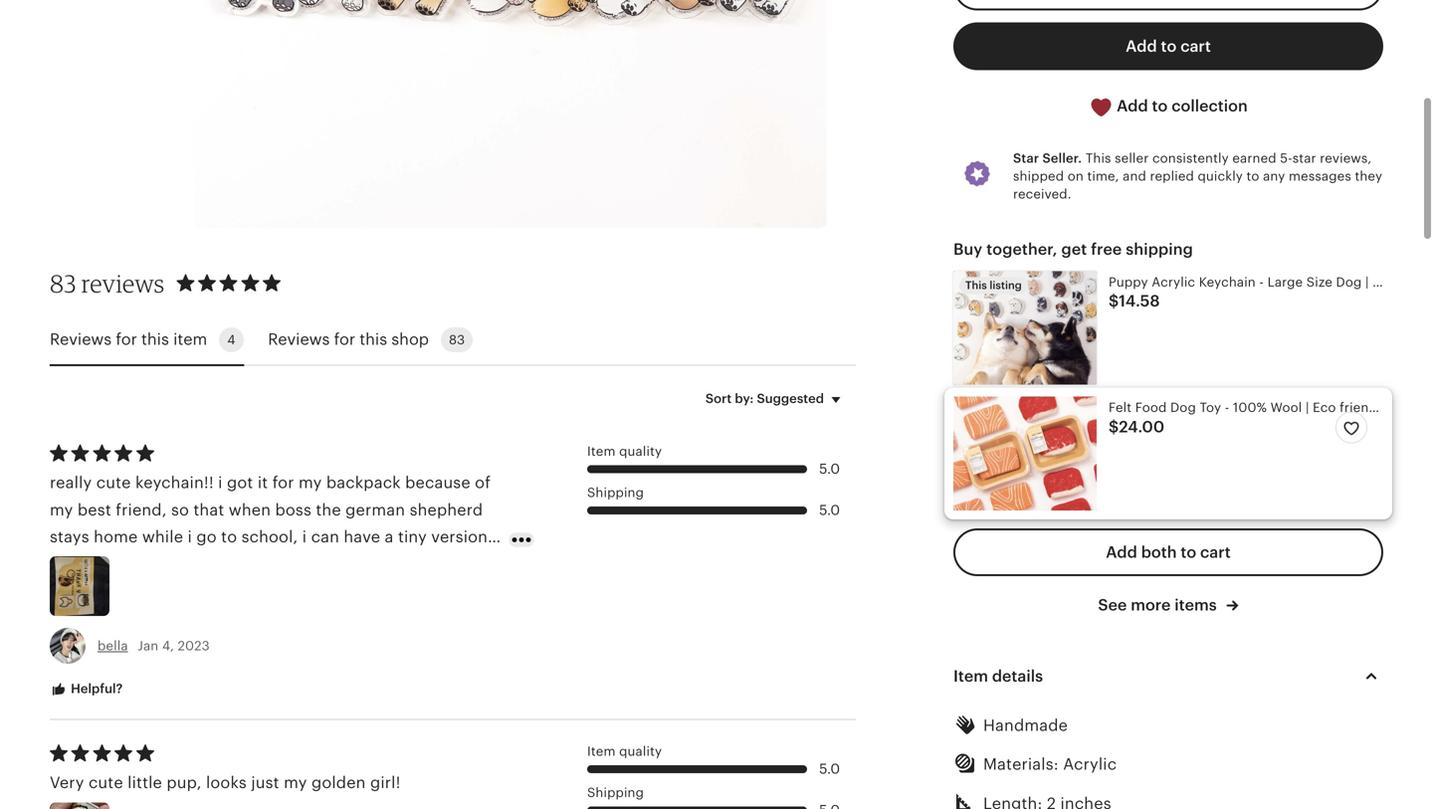 Task type: vqa. For each thing, say whether or not it's contained in the screenshot.
Weddings link related to Vintage
no



Task type: describe. For each thing, give the bounding box(es) containing it.
size
[[1307, 275, 1333, 289]]

have
[[344, 528, 380, 546]]

consistently
[[1152, 151, 1229, 166]]

reviews for this shop
[[268, 330, 429, 348]]

suggested
[[757, 391, 824, 406]]

|
[[1366, 275, 1369, 289]]

while
[[142, 528, 183, 546]]

add both to cart
[[1106, 543, 1231, 561]]

reviews for this item
[[50, 330, 207, 348]]

this for seller
[[1086, 151, 1111, 166]]

1 dog from the left
[[1336, 275, 1362, 289]]

also
[[183, 555, 215, 573]]

just
[[251, 774, 279, 792]]

seller.
[[1043, 151, 1082, 166]]

1 vertical spatial the
[[285, 555, 310, 573]]

item quality for view details of this review photo by bella
[[587, 444, 662, 459]]

star seller.
[[1013, 151, 1082, 166]]

add for add both to cart
[[1106, 543, 1137, 561]]

1 horizontal spatial the
[[316, 501, 341, 519]]

item details button
[[936, 652, 1401, 700]]

0 vertical spatial of
[[475, 474, 491, 492]]

really cute keychain!! i got it for my backpack because of my best friend, so that when boss the german shepherd stays home while i go to school, i can have a tiny version of him with me! i also enjoyed the freebie stickers haha
[[50, 474, 491, 573]]

helpful?
[[68, 681, 123, 696]]

2 dog from the left
[[1414, 275, 1433, 289]]

bella jan 4, 2023
[[98, 639, 210, 653]]

to inside really cute keychain!! i got it for my backpack because of my best friend, so that when boss the german shepherd stays home while i go to school, i can have a tiny version of him with me! i also enjoyed the freebie stickers haha
[[221, 528, 237, 546]]

a
[[385, 528, 394, 546]]

tiny
[[398, 528, 427, 546]]

2 5.0 from the top
[[819, 502, 840, 518]]

pup,
[[167, 774, 202, 792]]

time,
[[1087, 169, 1119, 184]]

any
[[1263, 169, 1285, 184]]

stickers
[[374, 555, 434, 573]]

sort by: suggested button
[[691, 378, 863, 420]]

star
[[1293, 151, 1316, 166]]

-
[[1259, 275, 1264, 289]]

1 vertical spatial my
[[50, 501, 73, 519]]

for for shop
[[334, 330, 355, 348]]

collection
[[1172, 97, 1248, 115]]

more
[[1131, 596, 1171, 614]]

add to collection
[[1113, 97, 1248, 115]]

haha
[[438, 555, 476, 573]]

received.
[[1013, 187, 1072, 202]]

handmade
[[983, 717, 1068, 734]]

go
[[196, 528, 217, 546]]

reviews,
[[1320, 151, 1372, 166]]

this for item
[[141, 330, 169, 348]]

to inside button
[[1152, 97, 1168, 115]]

boss
[[275, 501, 311, 519]]

bella link
[[98, 639, 128, 653]]

replied
[[1150, 169, 1194, 184]]

helpful? button
[[35, 671, 138, 708]]

both
[[1141, 543, 1177, 561]]

see more items
[[1098, 596, 1221, 614]]

add for add to collection
[[1117, 97, 1148, 115]]

add to collection button
[[953, 82, 1383, 131]]

because
[[405, 474, 471, 492]]

83 for 83 reviews
[[50, 269, 76, 298]]

puppy acrylic keychain - large size dog | 2-side dog charms image
[[953, 271, 1097, 385]]

see
[[1098, 596, 1127, 614]]

him
[[70, 555, 99, 573]]

reviews
[[81, 269, 164, 298]]

2 $ from the top
[[1109, 418, 1119, 436]]

i left go
[[188, 528, 192, 546]]

for for item
[[116, 330, 137, 348]]

school,
[[241, 528, 298, 546]]

add for add to cart
[[1126, 37, 1157, 55]]

item quality for the view details of this review photo by amy p.
[[587, 744, 662, 759]]

this listing
[[965, 279, 1022, 291]]

puppy
[[1109, 275, 1148, 289]]

it
[[258, 474, 268, 492]]

home
[[94, 528, 138, 546]]

this seller consistently earned 5-star reviews, shipped on time, and replied quickly to any messages they received.
[[1013, 151, 1383, 202]]

item
[[173, 330, 207, 348]]

quality for the view details of this review photo by amy p.
[[619, 744, 662, 759]]

seller
[[1115, 151, 1149, 166]]

to inside 'button'
[[1161, 37, 1177, 55]]

sort
[[705, 391, 732, 406]]

shipping for the view details of this review photo by amy p.
[[587, 785, 644, 800]]

tab list containing reviews for this item
[[50, 315, 856, 366]]

german
[[346, 501, 405, 519]]

get
[[1061, 240, 1087, 258]]

$ inside puppy acrylic keychain - large size dog | 2-side dog $ 14.58
[[1109, 292, 1119, 310]]

materials: acrylic
[[983, 756, 1117, 773]]

large
[[1268, 275, 1303, 289]]

can
[[311, 528, 339, 546]]

cart inside button
[[1200, 543, 1231, 561]]

5.0 for view details of this review photo by bella
[[819, 461, 840, 477]]

together,
[[987, 240, 1058, 258]]

5.0 for the view details of this review photo by amy p.
[[819, 761, 840, 777]]

backpack
[[326, 474, 401, 492]]

i right me!
[[175, 555, 179, 573]]

4,
[[162, 639, 174, 653]]

shipping for view details of this review photo by bella
[[587, 485, 644, 500]]

to inside button
[[1181, 543, 1196, 561]]

cute for very
[[89, 774, 123, 792]]

best
[[78, 501, 111, 519]]

me!
[[141, 555, 170, 573]]

quality for view details of this review photo by bella
[[619, 444, 662, 459]]

messages
[[1289, 169, 1351, 184]]

with
[[103, 555, 137, 573]]

that
[[193, 501, 224, 519]]

5-
[[1280, 151, 1293, 166]]



Task type: locate. For each thing, give the bounding box(es) containing it.
1 vertical spatial cart
[[1200, 543, 1231, 561]]

cute inside really cute keychain!! i got it for my backpack because of my best friend, so that when boss the german shepherd stays home while i go to school, i can have a tiny version of him with me! i also enjoyed the freebie stickers haha
[[96, 474, 131, 492]]

i left "can"
[[302, 528, 307, 546]]

acrylic for materials:
[[1063, 756, 1117, 773]]

reviews for reviews for this item
[[50, 330, 112, 348]]

1 vertical spatial of
[[50, 555, 66, 573]]

i
[[218, 474, 223, 492], [188, 528, 192, 546], [302, 528, 307, 546], [175, 555, 179, 573]]

cart inside 'button'
[[1181, 37, 1211, 55]]

view details of this review photo by bella image
[[50, 557, 109, 616]]

this left shop
[[360, 330, 387, 348]]

2 shipping from the top
[[587, 785, 644, 800]]

1 vertical spatial 83
[[449, 332, 465, 347]]

0 vertical spatial the
[[316, 501, 341, 519]]

1 horizontal spatial reviews
[[268, 330, 330, 348]]

83 inside tab list
[[449, 332, 465, 347]]

2 reviews from the left
[[268, 330, 330, 348]]

add left both
[[1106, 543, 1137, 561]]

5.0
[[819, 461, 840, 477], [819, 502, 840, 518], [819, 761, 840, 777]]

24.00
[[1119, 418, 1165, 436]]

acrylic right materials:
[[1063, 756, 1117, 773]]

cute for really
[[96, 474, 131, 492]]

dog
[[1336, 275, 1362, 289], [1414, 275, 1433, 289]]

listing
[[990, 279, 1022, 291]]

$ down puppy
[[1109, 292, 1119, 310]]

1 horizontal spatial acrylic
[[1152, 275, 1195, 289]]

on
[[1068, 169, 1084, 184]]

and
[[1123, 169, 1147, 184]]

freebie
[[315, 555, 370, 573]]

2 this from the left
[[360, 330, 387, 348]]

1 reviews from the left
[[50, 330, 112, 348]]

83 left reviews
[[50, 269, 76, 298]]

item details
[[953, 667, 1043, 685]]

of left him
[[50, 555, 66, 573]]

shop
[[391, 330, 429, 348]]

acrylic
[[1152, 275, 1195, 289], [1063, 756, 1117, 773]]

0 vertical spatial cart
[[1181, 37, 1211, 55]]

puppy acrylic keychain - large size dog | 2-side dog $ 14.58
[[1109, 275, 1433, 310]]

2 vertical spatial add
[[1106, 543, 1137, 561]]

this left listing
[[965, 279, 987, 291]]

2-
[[1373, 275, 1385, 289]]

tab list
[[50, 315, 856, 366]]

1 horizontal spatial this
[[1086, 151, 1111, 166]]

add inside button
[[1117, 97, 1148, 115]]

1 5.0 from the top
[[819, 461, 840, 477]]

acrylic for puppy
[[1152, 275, 1195, 289]]

got
[[227, 474, 253, 492]]

of
[[475, 474, 491, 492], [50, 555, 66, 573]]

1 vertical spatial item quality
[[587, 744, 662, 759]]

$ right felt food dog toy - 100% wool | eco friendly bio degradable | premium pet toy | fake food felt toy | dog owner's gift image
[[1109, 418, 1119, 436]]

0 vertical spatial acrylic
[[1152, 275, 1195, 289]]

this up time,
[[1086, 151, 1111, 166]]

2 vertical spatial 5.0
[[819, 761, 840, 777]]

felt food dog toy - 100% wool | eco friendly bio degradable | premium pet toy | fake food felt toy | dog owner's gift image
[[953, 397, 1097, 511]]

0 horizontal spatial this
[[141, 330, 169, 348]]

1 horizontal spatial of
[[475, 474, 491, 492]]

my up stays
[[50, 501, 73, 519]]

2 quality from the top
[[619, 744, 662, 759]]

14.58
[[1119, 292, 1160, 310]]

cute up the view details of this review photo by amy p.
[[89, 774, 123, 792]]

details
[[992, 667, 1043, 685]]

1 vertical spatial item
[[953, 667, 988, 685]]

this
[[1086, 151, 1111, 166], [965, 279, 987, 291]]

add to cart
[[1126, 37, 1211, 55]]

0 horizontal spatial reviews
[[50, 330, 112, 348]]

0 horizontal spatial this
[[965, 279, 987, 291]]

stays
[[50, 528, 89, 546]]

shipping
[[1126, 240, 1193, 258]]

83
[[50, 269, 76, 298], [449, 332, 465, 347]]

materials:
[[983, 756, 1059, 773]]

2 vertical spatial my
[[284, 774, 307, 792]]

0 vertical spatial 83
[[50, 269, 76, 298]]

to right go
[[221, 528, 237, 546]]

add up seller at the top of page
[[1117, 97, 1148, 115]]

i left got
[[218, 474, 223, 492]]

buy
[[953, 240, 983, 258]]

1 vertical spatial $
[[1109, 418, 1119, 436]]

0 vertical spatial my
[[299, 474, 322, 492]]

1 shipping from the top
[[587, 485, 644, 500]]

1 vertical spatial quality
[[619, 744, 662, 759]]

earned
[[1232, 151, 1277, 166]]

they
[[1355, 169, 1383, 184]]

0 vertical spatial item
[[587, 444, 616, 459]]

version
[[431, 528, 488, 546]]

item quality
[[587, 444, 662, 459], [587, 744, 662, 759]]

friend,
[[116, 501, 167, 519]]

0 vertical spatial item quality
[[587, 444, 662, 459]]

1 $ from the top
[[1109, 292, 1119, 310]]

1 vertical spatial 5.0
[[819, 502, 840, 518]]

cart up collection
[[1181, 37, 1211, 55]]

dog left |
[[1336, 275, 1362, 289]]

this inside this seller consistently earned 5-star reviews, shipped on time, and replied quickly to any messages they received.
[[1086, 151, 1111, 166]]

0 vertical spatial this
[[1086, 151, 1111, 166]]

2 item quality from the top
[[587, 744, 662, 759]]

of right the because
[[475, 474, 491, 492]]

1 horizontal spatial for
[[272, 474, 294, 492]]

when
[[229, 501, 271, 519]]

for down reviews
[[116, 330, 137, 348]]

add to cart button
[[953, 22, 1383, 70]]

reviews
[[50, 330, 112, 348], [268, 330, 330, 348]]

enjoyed
[[219, 555, 281, 573]]

sort by: suggested
[[705, 391, 824, 406]]

83 reviews
[[50, 269, 164, 298]]

add inside button
[[1106, 543, 1137, 561]]

to down earned
[[1247, 169, 1260, 184]]

for right it
[[272, 474, 294, 492]]

keychain!!
[[135, 474, 214, 492]]

by:
[[735, 391, 754, 406]]

reviews down 83 reviews
[[50, 330, 112, 348]]

side
[[1385, 275, 1411, 289]]

1 vertical spatial shipping
[[587, 785, 644, 800]]

1 this from the left
[[141, 330, 169, 348]]

1 vertical spatial cute
[[89, 774, 123, 792]]

this left item
[[141, 330, 169, 348]]

0 horizontal spatial acrylic
[[1063, 756, 1117, 773]]

acrylic inside puppy acrylic keychain - large size dog | 2-side dog $ 14.58
[[1152, 275, 1195, 289]]

golden
[[311, 774, 366, 792]]

0 vertical spatial quality
[[619, 444, 662, 459]]

$
[[1109, 292, 1119, 310], [1109, 418, 1119, 436]]

0 horizontal spatial the
[[285, 555, 310, 573]]

83 right shop
[[449, 332, 465, 347]]

add inside 'button'
[[1126, 37, 1157, 55]]

dog right the side
[[1414, 275, 1433, 289]]

little
[[128, 774, 162, 792]]

$ 24.00
[[1109, 418, 1165, 436]]

shepherd
[[410, 501, 483, 519]]

my up boss
[[299, 474, 322, 492]]

items
[[1175, 596, 1217, 614]]

0 vertical spatial 5.0
[[819, 461, 840, 477]]

3 5.0 from the top
[[819, 761, 840, 777]]

83 for 83
[[449, 332, 465, 347]]

item for the view details of this review photo by amy p.
[[587, 744, 616, 759]]

4
[[227, 332, 235, 347]]

to inside this seller consistently earned 5-star reviews, shipped on time, and replied quickly to any messages they received.
[[1247, 169, 1260, 184]]

the up "can"
[[316, 501, 341, 519]]

0 vertical spatial shipping
[[587, 485, 644, 500]]

1 horizontal spatial this
[[360, 330, 387, 348]]

cart up items
[[1200, 543, 1231, 561]]

really
[[50, 474, 92, 492]]

free
[[1091, 240, 1122, 258]]

0 vertical spatial add
[[1126, 37, 1157, 55]]

this for shop
[[360, 330, 387, 348]]

so
[[171, 501, 189, 519]]

view details of this review photo by amy p. image
[[50, 802, 109, 809]]

1 quality from the top
[[619, 444, 662, 459]]

2 vertical spatial item
[[587, 744, 616, 759]]

1 horizontal spatial 83
[[449, 332, 465, 347]]

reviews for reviews for this shop
[[268, 330, 330, 348]]

see more items link
[[1098, 594, 1239, 617]]

star
[[1013, 151, 1039, 166]]

1 item quality from the top
[[587, 444, 662, 459]]

0 vertical spatial $
[[1109, 292, 1119, 310]]

0 horizontal spatial for
[[116, 330, 137, 348]]

cute
[[96, 474, 131, 492], [89, 774, 123, 792]]

this
[[141, 330, 169, 348], [360, 330, 387, 348]]

for
[[116, 330, 137, 348], [334, 330, 355, 348], [272, 474, 294, 492]]

0 horizontal spatial 83
[[50, 269, 76, 298]]

1 vertical spatial this
[[965, 279, 987, 291]]

shipped
[[1013, 169, 1064, 184]]

for inside really cute keychain!! i got it for my backpack because of my best friend, so that when boss the german shepherd stays home while i go to school, i can have a tiny version of him with me! i also enjoyed the freebie stickers haha
[[272, 474, 294, 492]]

1 vertical spatial acrylic
[[1063, 756, 1117, 773]]

2023
[[178, 639, 210, 653]]

2 horizontal spatial for
[[334, 330, 355, 348]]

the down 'school,'
[[285, 555, 310, 573]]

1 horizontal spatial dog
[[1414, 275, 1433, 289]]

to right both
[[1181, 543, 1196, 561]]

add
[[1126, 37, 1157, 55], [1117, 97, 1148, 115], [1106, 543, 1137, 561]]

acrylic down "shipping"
[[1152, 275, 1195, 289]]

the
[[316, 501, 341, 519], [285, 555, 310, 573]]

0 horizontal spatial dog
[[1336, 275, 1362, 289]]

shipping
[[587, 485, 644, 500], [587, 785, 644, 800]]

for left shop
[[334, 330, 355, 348]]

to
[[1161, 37, 1177, 55], [1152, 97, 1168, 115], [1247, 169, 1260, 184], [221, 528, 237, 546], [1181, 543, 1196, 561]]

cute up best
[[96, 474, 131, 492]]

to up add to collection button
[[1161, 37, 1177, 55]]

reviews right 4
[[268, 330, 330, 348]]

my right just
[[284, 774, 307, 792]]

item inside dropdown button
[[953, 667, 988, 685]]

0 horizontal spatial of
[[50, 555, 66, 573]]

girl!
[[370, 774, 401, 792]]

1 vertical spatial add
[[1117, 97, 1148, 115]]

item for view details of this review photo by bella
[[587, 444, 616, 459]]

this for listing
[[965, 279, 987, 291]]

bella
[[98, 639, 128, 653]]

buy together, get free shipping
[[953, 240, 1193, 258]]

to left collection
[[1152, 97, 1168, 115]]

add up add to collection button
[[1126, 37, 1157, 55]]

0 vertical spatial cute
[[96, 474, 131, 492]]

add both to cart button
[[953, 529, 1383, 576]]



